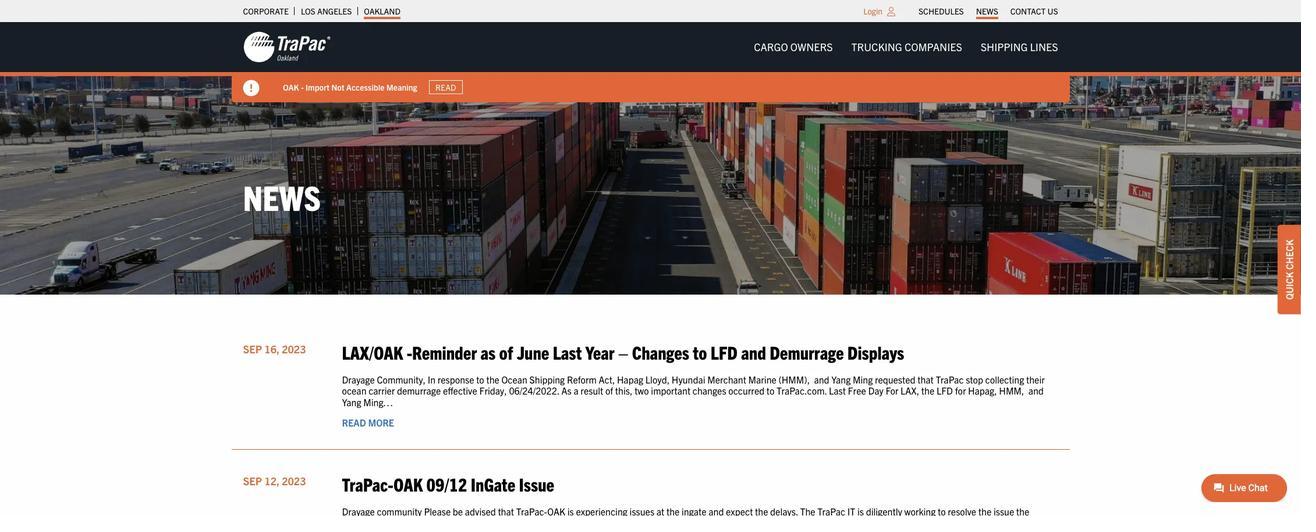 Task type: locate. For each thing, give the bounding box(es) containing it.
contact
[[1010, 6, 1046, 16]]

0 vertical spatial menu bar
[[912, 3, 1064, 19]]

to right response on the bottom of the page
[[476, 374, 484, 386]]

0 vertical spatial oak
[[283, 82, 299, 92]]

0 vertical spatial last
[[553, 341, 582, 364]]

news
[[976, 6, 998, 16], [243, 176, 321, 218]]

2 sep from the top
[[243, 475, 262, 488]]

to
[[693, 341, 707, 364], [476, 374, 484, 386], [767, 386, 774, 397]]

shipping
[[981, 40, 1028, 54], [529, 374, 565, 386]]

-
[[301, 82, 303, 92], [407, 341, 412, 364]]

demurrage
[[770, 341, 844, 364]]

1 vertical spatial news
[[243, 176, 321, 218]]

0 horizontal spatial news
[[243, 176, 321, 218]]

1 vertical spatial yang
[[342, 397, 361, 408]]

0 vertical spatial -
[[301, 82, 303, 92]]

lfd left for
[[937, 386, 953, 397]]

2023 for trapac-
[[282, 475, 306, 488]]

los angeles
[[301, 6, 352, 16]]

june
[[517, 341, 549, 364]]

2 horizontal spatial and
[[1028, 386, 1044, 397]]

1 vertical spatial sep
[[243, 475, 262, 488]]

16,
[[264, 343, 279, 356]]

schedules
[[919, 6, 964, 16]]

0 vertical spatial news
[[976, 6, 998, 16]]

last
[[553, 341, 582, 364], [829, 386, 846, 397]]

2023 right 16,
[[282, 343, 306, 356]]

ming
[[853, 374, 873, 386]]

1 horizontal spatial shipping
[[981, 40, 1028, 54]]

0 vertical spatial yang
[[831, 374, 851, 386]]

oak left the 'import'
[[283, 82, 299, 92]]

as
[[481, 341, 496, 364]]

0 vertical spatial 2023
[[282, 343, 306, 356]]

last up the reform
[[553, 341, 582, 364]]

reminder
[[412, 341, 477, 364]]

to right occurred
[[767, 386, 774, 397]]

two
[[635, 386, 649, 397]]

- inside article
[[407, 341, 412, 364]]

oakland
[[364, 6, 400, 16]]

displays
[[847, 341, 904, 364]]

2023 inside "lax/oak -reminder as of june last year –  changes to lfd and demurrage displays" article
[[282, 343, 306, 356]]

corporate
[[243, 6, 289, 16]]

0 horizontal spatial last
[[553, 341, 582, 364]]

trapac
[[936, 374, 964, 386]]

that
[[918, 374, 934, 386]]

not
[[331, 82, 344, 92]]

1 vertical spatial read
[[342, 417, 366, 429]]

hapag,
[[968, 386, 997, 397]]

and up marine
[[741, 341, 766, 364]]

in
[[428, 374, 435, 386]]

2023 right "12," in the left bottom of the page
[[282, 475, 306, 488]]

ming…
[[363, 397, 393, 408]]

shipping left a
[[529, 374, 565, 386]]

free
[[848, 386, 866, 397]]

quick check
[[1284, 240, 1295, 300]]

- for reminder
[[407, 341, 412, 364]]

and
[[741, 341, 766, 364], [814, 374, 829, 386], [1028, 386, 1044, 397]]

cargo
[[754, 40, 788, 54]]

- left the 'import'
[[301, 82, 303, 92]]

trapac-oak 09/12 ingate issue
[[342, 473, 554, 496]]

corporate link
[[243, 3, 289, 19]]

oak
[[283, 82, 299, 92], [394, 473, 423, 496]]

menu bar containing schedules
[[912, 3, 1064, 19]]

read right meaning
[[435, 82, 456, 93]]

quick check link
[[1278, 225, 1301, 315]]

1 horizontal spatial oak
[[394, 473, 423, 496]]

friday,
[[479, 386, 507, 397]]

cargo owners link
[[745, 35, 842, 59]]

1 vertical spatial shipping
[[529, 374, 565, 386]]

1 vertical spatial lfd
[[937, 386, 953, 397]]

lfd up merchant
[[711, 341, 737, 364]]

yang
[[831, 374, 851, 386], [342, 397, 361, 408]]

their
[[1026, 374, 1045, 386]]

the right lax,
[[921, 386, 934, 397]]

changes
[[693, 386, 726, 397]]

read
[[435, 82, 456, 93], [342, 417, 366, 429]]

0 horizontal spatial read
[[342, 417, 366, 429]]

of right as
[[499, 341, 513, 364]]

oak - import not accessible meaning
[[283, 82, 417, 92]]

read left more
[[342, 417, 366, 429]]

1 horizontal spatial the
[[921, 386, 934, 397]]

sep left "12," in the left bottom of the page
[[243, 475, 262, 488]]

1 horizontal spatial last
[[829, 386, 846, 397]]

lax/oak -reminder as of june last year –  changes to lfd and demurrage displays
[[342, 341, 904, 364]]

1 horizontal spatial -
[[407, 341, 412, 364]]

06/24/2022.
[[509, 386, 559, 397]]

read for read more
[[342, 417, 366, 429]]

read inside "lax/oak -reminder as of june last year –  changes to lfd and demurrage displays" article
[[342, 417, 366, 429]]

0 vertical spatial sep
[[243, 343, 262, 356]]

the
[[486, 374, 499, 386], [921, 386, 934, 397]]

yang left ming
[[831, 374, 851, 386]]

for
[[886, 386, 898, 397]]

1 horizontal spatial and
[[814, 374, 829, 386]]

hapag
[[617, 374, 643, 386]]

oakland image
[[243, 31, 330, 63]]

drayage community, in response to the ocean shipping reform act, hapag lloyd, hyundai merchant marine (hmm),  and yang ming requested that trapac stop collecting their ocean carrier demurrage effective friday, 06/24/2022. as a result of this, two important changes occurred to trapac.com. last free day for lax, the lfd for hapag, hmm,  and yang ming…
[[342, 374, 1045, 408]]

and down the demurrage
[[814, 374, 829, 386]]

1 vertical spatial oak
[[394, 473, 423, 496]]

ingate
[[471, 473, 515, 496]]

the left ocean
[[486, 374, 499, 386]]

oakland link
[[364, 3, 400, 19]]

1 2023 from the top
[[282, 343, 306, 356]]

last inside drayage community, in response to the ocean shipping reform act, hapag lloyd, hyundai merchant marine (hmm),  and yang ming requested that trapac stop collecting their ocean carrier demurrage effective friday, 06/24/2022. as a result of this, two important changes occurred to trapac.com. last free day for lax, the lfd for hapag, hmm,  and yang ming…
[[829, 386, 846, 397]]

2023 inside trapac-oak 09/12 ingate issue article
[[282, 475, 306, 488]]

login link
[[863, 6, 883, 16]]

trapac-oak 09/12 ingate issue article
[[231, 462, 1070, 517]]

read inside "link"
[[435, 82, 456, 93]]

sep inside trapac-oak 09/12 ingate issue article
[[243, 475, 262, 488]]

read more link
[[342, 417, 394, 429]]

0 vertical spatial of
[[499, 341, 513, 364]]

of
[[499, 341, 513, 364], [605, 386, 613, 397]]

1 vertical spatial last
[[829, 386, 846, 397]]

2023
[[282, 343, 306, 356], [282, 475, 306, 488]]

1 sep from the top
[[243, 343, 262, 356]]

12,
[[264, 475, 279, 488]]

shipping lines
[[981, 40, 1058, 54]]

import
[[305, 82, 329, 92]]

menu bar containing cargo owners
[[745, 35, 1067, 59]]

- up community,
[[407, 341, 412, 364]]

0 horizontal spatial -
[[301, 82, 303, 92]]

0 horizontal spatial oak
[[283, 82, 299, 92]]

0 vertical spatial read
[[435, 82, 456, 93]]

merchant
[[707, 374, 746, 386]]

of left this,
[[605, 386, 613, 397]]

1 horizontal spatial lfd
[[937, 386, 953, 397]]

1 horizontal spatial of
[[605, 386, 613, 397]]

1 horizontal spatial read
[[435, 82, 456, 93]]

requested
[[875, 374, 915, 386]]

1 vertical spatial -
[[407, 341, 412, 364]]

sep 16, 2023
[[243, 343, 306, 356]]

lfd inside drayage community, in response to the ocean shipping reform act, hapag lloyd, hyundai merchant marine (hmm),  and yang ming requested that trapac stop collecting their ocean carrier demurrage effective friday, 06/24/2022. as a result of this, two important changes occurred to trapac.com. last free day for lax, the lfd for hapag, hmm,  and yang ming…
[[937, 386, 953, 397]]

09/12
[[426, 473, 467, 496]]

1 vertical spatial 2023
[[282, 475, 306, 488]]

sep left 16,
[[243, 343, 262, 356]]

1 vertical spatial of
[[605, 386, 613, 397]]

sep for lax/oak -reminder as of june last year –  changes to lfd and demurrage displays
[[243, 343, 262, 356]]

last left free
[[829, 386, 846, 397]]

to up hyundai
[[693, 341, 707, 364]]

sep inside "lax/oak -reminder as of june last year –  changes to lfd and demurrage displays" article
[[243, 343, 262, 356]]

0 horizontal spatial and
[[741, 341, 766, 364]]

as
[[561, 386, 571, 397]]

- for import
[[301, 82, 303, 92]]

0 vertical spatial lfd
[[711, 341, 737, 364]]

banner
[[0, 22, 1301, 102]]

shipping down news link
[[981, 40, 1028, 54]]

issue
[[519, 473, 554, 496]]

yang down drayage
[[342, 397, 361, 408]]

sep
[[243, 343, 262, 356], [243, 475, 262, 488]]

and right collecting
[[1028, 386, 1044, 397]]

oak left 09/12
[[394, 473, 423, 496]]

0 horizontal spatial shipping
[[529, 374, 565, 386]]

menu bar
[[912, 3, 1064, 19], [745, 35, 1067, 59]]

1 vertical spatial menu bar
[[745, 35, 1067, 59]]

2 2023 from the top
[[282, 475, 306, 488]]



Task type: vqa. For each thing, say whether or not it's contained in the screenshot.
"of" to the top
yes



Task type: describe. For each thing, give the bounding box(es) containing it.
owners
[[790, 40, 833, 54]]

0 horizontal spatial to
[[476, 374, 484, 386]]

hyundai
[[672, 374, 705, 386]]

2 horizontal spatial to
[[767, 386, 774, 397]]

0 horizontal spatial yang
[[342, 397, 361, 408]]

carrier
[[369, 386, 395, 397]]

occurred
[[728, 386, 764, 397]]

banner containing cargo owners
[[0, 22, 1301, 102]]

1 horizontal spatial news
[[976, 6, 998, 16]]

important
[[651, 386, 690, 397]]

result
[[581, 386, 603, 397]]

response
[[438, 374, 474, 386]]

0 horizontal spatial lfd
[[711, 341, 737, 364]]

trapac.com.
[[777, 386, 827, 397]]

read link
[[428, 80, 462, 94]]

accessible
[[346, 82, 384, 92]]

drayage
[[342, 374, 375, 386]]

us
[[1047, 6, 1058, 16]]

marine
[[748, 374, 776, 386]]

for
[[955, 386, 966, 397]]

trucking
[[851, 40, 902, 54]]

2023 for lax/oak
[[282, 343, 306, 356]]

changes
[[632, 341, 689, 364]]

lax,
[[901, 386, 919, 397]]

ocean
[[342, 386, 366, 397]]

lloyd,
[[645, 374, 670, 386]]

collecting
[[985, 374, 1024, 386]]

contact us link
[[1010, 3, 1058, 19]]

sep 12, 2023
[[243, 475, 306, 488]]

read for read
[[435, 82, 456, 93]]

effective
[[443, 386, 477, 397]]

stop
[[966, 374, 983, 386]]

lax/oak
[[342, 341, 403, 364]]

check
[[1284, 240, 1295, 270]]

trucking companies
[[851, 40, 962, 54]]

0 horizontal spatial the
[[486, 374, 499, 386]]

shipping inside drayage community, in response to the ocean shipping reform act, hapag lloyd, hyundai merchant marine (hmm),  and yang ming requested that trapac stop collecting their ocean carrier demurrage effective friday, 06/24/2022. as a result of this, two important changes occurred to trapac.com. last free day for lax, the lfd for hapag, hmm,  and yang ming…
[[529, 374, 565, 386]]

of inside drayage community, in response to the ocean shipping reform act, hapag lloyd, hyundai merchant marine (hmm),  and yang ming requested that trapac stop collecting their ocean carrier demurrage effective friday, 06/24/2022. as a result of this, two important changes occurred to trapac.com. last free day for lax, the lfd for hapag, hmm,  and yang ming…
[[605, 386, 613, 397]]

quick
[[1284, 272, 1295, 300]]

sep for trapac-oak 09/12 ingate issue
[[243, 475, 262, 488]]

news link
[[976, 3, 998, 19]]

cargo owners
[[754, 40, 833, 54]]

meaning
[[386, 82, 417, 92]]

more
[[368, 417, 394, 429]]

solid image
[[243, 80, 259, 97]]

login
[[863, 6, 883, 16]]

–
[[618, 341, 628, 364]]

reform
[[567, 374, 597, 386]]

companies
[[905, 40, 962, 54]]

light image
[[887, 7, 895, 16]]

demurrage
[[397, 386, 441, 397]]

los angeles link
[[301, 3, 352, 19]]

trapac-
[[342, 473, 394, 496]]

ocean
[[501, 374, 527, 386]]

read more
[[342, 417, 394, 429]]

contact us
[[1010, 6, 1058, 16]]

this,
[[615, 386, 632, 397]]

year
[[585, 341, 615, 364]]

0 vertical spatial shipping
[[981, 40, 1028, 54]]

day
[[868, 386, 884, 397]]

a
[[574, 386, 578, 397]]

schedules link
[[919, 3, 964, 19]]

shipping lines link
[[971, 35, 1067, 59]]

lines
[[1030, 40, 1058, 54]]

trucking companies link
[[842, 35, 971, 59]]

act,
[[599, 374, 615, 386]]

angeles
[[317, 6, 352, 16]]

community,
[[377, 374, 426, 386]]

1 horizontal spatial to
[[693, 341, 707, 364]]

los
[[301, 6, 315, 16]]

lax/oak -reminder as of june last year –  changes to lfd and demurrage displays article
[[231, 330, 1070, 451]]

1 horizontal spatial yang
[[831, 374, 851, 386]]

oak inside article
[[394, 473, 423, 496]]

0 horizontal spatial of
[[499, 341, 513, 364]]



